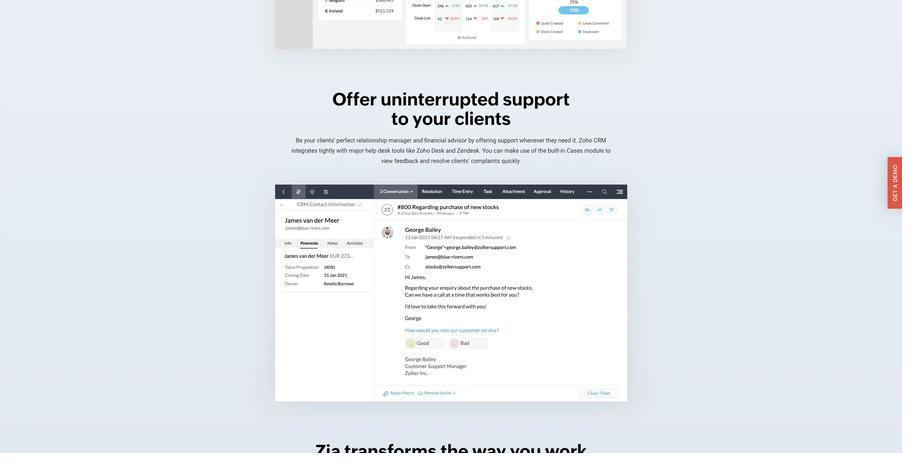 Task type: describe. For each thing, give the bounding box(es) containing it.
manager
[[389, 137, 412, 144]]

integrates
[[292, 148, 318, 155]]

of
[[531, 148, 537, 155]]

your inside offer uninterrupted support to your clients
[[413, 108, 451, 129]]

to inside the be your clients' perfect relationship manager and financial advisor by offering support whenever they need it. zoho crm integrates tightly with major help desk tools like zoho desk and zendesk. you can make use of the built-in cases module to view feedback and resolve clients' complaints quickly.
[[606, 148, 611, 155]]

uninterrupted
[[381, 89, 499, 110]]

feedback
[[394, 158, 419, 165]]

like
[[406, 148, 415, 155]]

zendesk.
[[457, 148, 481, 155]]

your inside the be your clients' perfect relationship manager and financial advisor by offering support whenever they need it. zoho crm integrates tightly with major help desk tools like zoho desk and zendesk. you can make use of the built-in cases module to view feedback and resolve clients' complaints quickly.
[[304, 137, 315, 144]]

desk
[[378, 148, 390, 155]]

0 vertical spatial and
[[413, 137, 423, 144]]

use
[[521, 148, 530, 155]]

financial
[[424, 137, 446, 144]]

view
[[381, 158, 393, 165]]

perfect
[[337, 137, 355, 144]]

2 vertical spatial and
[[420, 158, 430, 165]]

demo
[[892, 165, 898, 183]]

be your clients' perfect relationship manager and financial advisor by offering support whenever they need it. zoho crm integrates tightly with major help desk tools like zoho desk and zendesk. you can make use of the built-in cases module to view feedback and resolve clients' complaints quickly.
[[292, 137, 611, 165]]

1 horizontal spatial clients'
[[451, 158, 470, 165]]

major
[[349, 148, 364, 155]]

relationship
[[357, 137, 387, 144]]

by
[[469, 137, 475, 144]]

can
[[494, 148, 503, 155]]

be
[[296, 137, 303, 144]]

1 vertical spatial and
[[446, 148, 456, 155]]

tools
[[392, 148, 405, 155]]

need
[[558, 137, 571, 144]]

a
[[892, 184, 898, 188]]

with
[[337, 148, 348, 155]]

resolve
[[431, 158, 450, 165]]



Task type: locate. For each thing, give the bounding box(es) containing it.
support
[[503, 89, 570, 110], [498, 137, 518, 144]]

your right be
[[304, 137, 315, 144]]

clients'
[[317, 137, 335, 144], [451, 158, 470, 165]]

and left resolve at the top of the page
[[420, 158, 430, 165]]

1 horizontal spatial to
[[606, 148, 611, 155]]

zoho right it.
[[579, 137, 592, 144]]

it.
[[573, 137, 578, 144]]

make
[[505, 148, 519, 155]]

desk
[[432, 148, 445, 155]]

0 vertical spatial to
[[391, 108, 409, 129]]

0 horizontal spatial clients'
[[317, 137, 335, 144]]

clients' up tightly
[[317, 137, 335, 144]]

complaints
[[471, 158, 500, 165]]

zoho
[[579, 137, 592, 144], [417, 148, 430, 155]]

crm
[[594, 137, 606, 144]]

advisor
[[448, 137, 467, 144]]

financial services industry crm analytics image
[[275, 0, 627, 49]]

offer uninterrupted support to your clients
[[332, 89, 570, 129]]

whenever
[[520, 137, 545, 144]]

offering
[[476, 137, 496, 144]]

0 horizontal spatial to
[[391, 108, 409, 129]]

zoho right like
[[417, 148, 430, 155]]

clients' down zendesk.
[[451, 158, 470, 165]]

1 vertical spatial support
[[498, 137, 518, 144]]

quickly.
[[502, 158, 521, 165]]

built-
[[548, 148, 561, 155]]

1 horizontal spatial zoho
[[579, 137, 592, 144]]

to
[[391, 108, 409, 129], [606, 148, 611, 155]]

module
[[585, 148, 604, 155]]

offer
[[332, 89, 377, 110]]

0 vertical spatial zoho
[[579, 137, 592, 144]]

0 vertical spatial your
[[413, 108, 451, 129]]

support inside the be your clients' perfect relationship manager and financial advisor by offering support whenever they need it. zoho crm integrates tightly with major help desk tools like zoho desk and zendesk. you can make use of the built-in cases module to view feedback and resolve clients' complaints quickly.
[[498, 137, 518, 144]]

your up financial
[[413, 108, 451, 129]]

tightly
[[319, 148, 335, 155]]

1 vertical spatial your
[[304, 137, 315, 144]]

0 horizontal spatial your
[[304, 137, 315, 144]]

they
[[546, 137, 557, 144]]

and down advisor
[[446, 148, 456, 155]]

to inside offer uninterrupted support to your clients
[[391, 108, 409, 129]]

0 vertical spatial support
[[503, 89, 570, 110]]

get
[[892, 190, 898, 202]]

1 vertical spatial clients'
[[451, 158, 470, 165]]

1 vertical spatial zoho
[[417, 148, 430, 155]]

and up like
[[413, 137, 423, 144]]

0 horizontal spatial zoho
[[417, 148, 430, 155]]

in
[[561, 148, 566, 155]]

help
[[366, 148, 377, 155]]

1 vertical spatial to
[[606, 148, 611, 155]]

get a demo link
[[888, 157, 902, 209]]

you
[[482, 148, 492, 155]]

and
[[413, 137, 423, 144], [446, 148, 456, 155], [420, 158, 430, 165]]

get a demo
[[892, 165, 898, 202]]

1 horizontal spatial your
[[413, 108, 451, 129]]

best financial crm software for customer service and support image
[[275, 185, 627, 402]]

support inside offer uninterrupted support to your clients
[[503, 89, 570, 110]]

0 vertical spatial clients'
[[317, 137, 335, 144]]

the
[[538, 148, 546, 155]]

to down "crm"
[[606, 148, 611, 155]]

to up manager
[[391, 108, 409, 129]]

clients
[[455, 108, 511, 129]]

cases
[[567, 148, 583, 155]]

your
[[413, 108, 451, 129], [304, 137, 315, 144]]



Task type: vqa. For each thing, say whether or not it's contained in the screenshot.
Products and Plans
no



